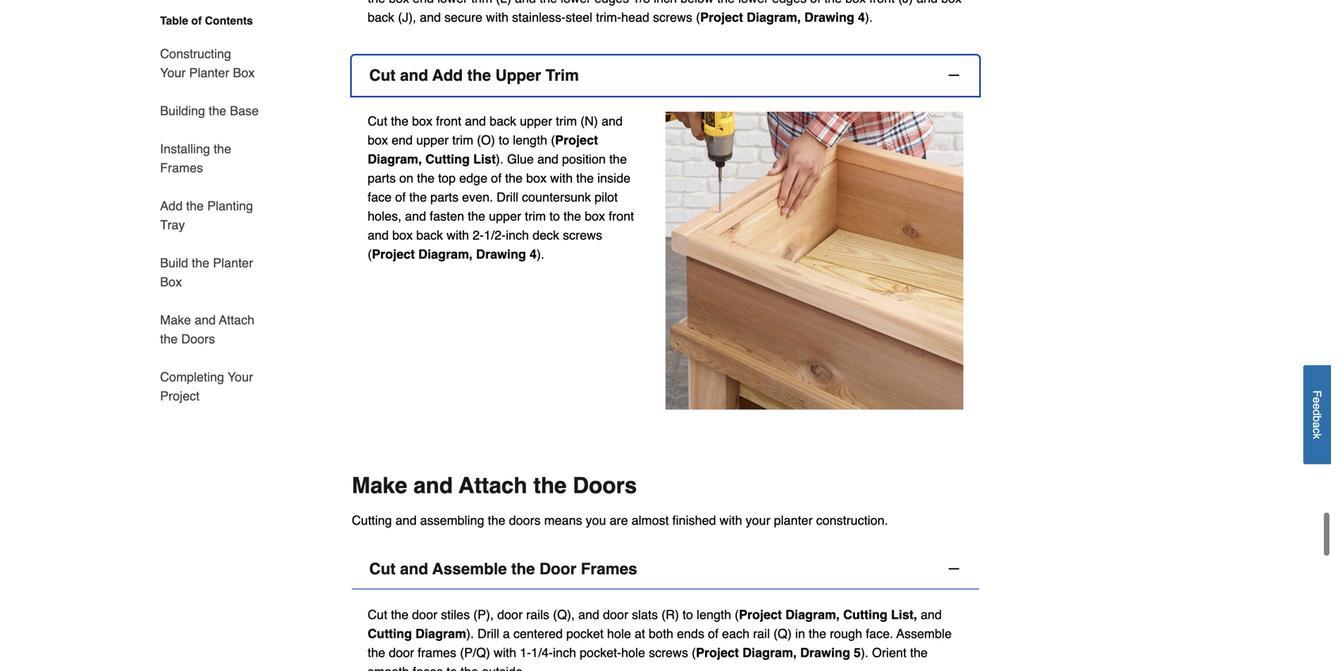 Task type: describe. For each thing, give the bounding box(es) containing it.
door
[[540, 560, 577, 578]]

and right holes,
[[405, 209, 426, 223]]

cutting inside project diagram, cutting list
[[426, 152, 470, 166]]

you
[[586, 513, 607, 528]]

diagram
[[416, 627, 467, 641]]

rails
[[526, 608, 550, 622]]

of down on
[[395, 190, 406, 204]]

pocket-
[[580, 646, 622, 660]]

add inside add the planting tray
[[160, 199, 183, 213]]

( inside cut the door stiles (p), door rails (q), and door slats (r) to length ( project diagram, cutting list, and cutting diagram
[[735, 608, 739, 622]]

(q),
[[553, 608, 575, 622]]

construction.
[[817, 513, 889, 528]]

installing the frames
[[160, 142, 231, 175]]

). for faces
[[861, 646, 869, 660]]

screws inside '). drill a centered pocket hole at both ends of each rail (q) in the rough face. assemble the door frames (p/q) with 1-1/4-inch pocket-hole screws ('
[[649, 646, 689, 660]]

2 horizontal spatial trim
[[556, 114, 577, 128]]

constructing your planter box link
[[160, 35, 260, 92]]

project inside the completing your project
[[160, 389, 200, 404]]

f
[[1312, 391, 1324, 398]]

2-
[[473, 228, 484, 243]]

glue
[[507, 152, 534, 166]]

your
[[746, 513, 771, 528]]

0 vertical spatial hole
[[608, 627, 632, 641]]

1 horizontal spatial parts
[[431, 190, 459, 204]]

box up end on the left of page
[[412, 114, 433, 128]]

box for constructing your planter box
[[233, 65, 255, 80]]

with inside '). drill a centered pocket hole at both ends of each rail (q) in the rough face. assemble the door frames (p/q) with 1-1/4-inch pocket-hole screws ('
[[494, 646, 517, 660]]

1 e from the top
[[1312, 398, 1324, 404]]

drill inside '). drill a centered pocket hole at both ends of each rail (q) in the rough face. assemble the door frames (p/q) with 1-1/4-inch pocket-hole screws ('
[[478, 627, 500, 641]]

project diagram, drawing 5
[[696, 646, 861, 660]]

and left assembling at bottom
[[396, 513, 417, 528]]

planter for your
[[189, 65, 229, 80]]

contents
[[205, 14, 253, 27]]

tray
[[160, 218, 185, 232]]

in
[[796, 627, 806, 641]]

list
[[474, 152, 496, 166]]

doors inside make and attach the doors
[[181, 332, 215, 346]]

and up (o) at left
[[465, 114, 486, 128]]

f e e d b a c k
[[1312, 391, 1324, 440]]

the inside installing the frames
[[214, 142, 231, 156]]

upper inside "). glue and position the parts on the top edge of the box with the inside face of the parts even. drill countersunk pilot holes, and fasten the upper trim to the box front and box back with 2-1/2-inch deck screws ("
[[489, 209, 522, 223]]

and up assembling at bottom
[[414, 473, 453, 499]]

and right glue
[[538, 152, 559, 166]]

your for constructing your planter box
[[160, 65, 186, 80]]

diagram, inside cut the door stiles (p), door rails (q), and door slats (r) to length ( project diagram, cutting list, and cutting diagram
[[786, 608, 840, 622]]

box for build the planter box
[[160, 275, 182, 289]]

of down 'list'
[[491, 171, 502, 185]]

to inside cut the box front and back upper trim (n) and box end upper trim (o) to length (
[[499, 133, 510, 147]]

box down holes,
[[393, 228, 413, 243]]

assemble inside cut and assemble the door frames button
[[433, 560, 507, 578]]

). drill a centered pocket hole at both ends of each rail (q) in the rough face. assemble the door frames (p/q) with 1-1/4-inch pocket-hole screws (
[[368, 627, 952, 660]]

at
[[635, 627, 646, 641]]

with left 2-
[[447, 228, 469, 243]]

(r)
[[662, 608, 679, 622]]

box left end on the left of page
[[368, 133, 388, 147]]

table
[[160, 14, 188, 27]]

and right list,
[[921, 608, 942, 622]]

finished
[[673, 513, 717, 528]]

of inside 'element'
[[191, 14, 202, 27]]

completing your project link
[[160, 358, 260, 406]]

the inside add the planting tray
[[186, 199, 204, 213]]

cut for cut and add the upper trim
[[369, 66, 396, 84]]

stiles
[[441, 608, 470, 622]]

1 vertical spatial upper
[[417, 133, 449, 147]]

minus image for cut and add the upper trim
[[947, 67, 962, 83]]

1 vertical spatial drawing
[[476, 247, 526, 262]]

pocket
[[567, 627, 604, 641]]

1/4-
[[531, 646, 553, 660]]

table of contents
[[160, 14, 253, 27]]

build
[[160, 256, 188, 270]]

(p/q)
[[460, 646, 491, 660]]

the inside cut the box front and back upper trim (n) and box end upper trim (o) to length (
[[391, 114, 409, 128]]

and up pocket
[[579, 608, 600, 622]]

and inside make and attach the doors
[[195, 313, 216, 327]]

add the planting tray
[[160, 199, 253, 232]]

doors
[[509, 513, 541, 528]]

0 vertical spatial 4
[[858, 10, 866, 24]]

d
[[1312, 410, 1324, 416]]

building
[[160, 103, 205, 118]]

project diagram, cutting list
[[368, 133, 598, 166]]

cut for cut and assemble the door frames
[[369, 560, 396, 578]]

cap the planter. image
[[666, 112, 964, 410]]

cut and add the upper trim button
[[352, 55, 980, 96]]

edge
[[460, 171, 488, 185]]

countersunk
[[522, 190, 591, 204]]

(p),
[[474, 608, 494, 622]]

make and attach the doors inside table of contents 'element'
[[160, 313, 255, 346]]

back inside cut the box front and back upper trim (n) and box end upper trim (o) to length (
[[490, 114, 517, 128]]

0 horizontal spatial trim
[[452, 133, 474, 147]]

planter for the
[[213, 256, 253, 270]]

with up countersunk
[[551, 171, 573, 185]]

cut for cut the box front and back upper trim (n) and box end upper trim (o) to length (
[[368, 114, 388, 128]]

completing
[[160, 370, 224, 385]]

front inside cut the box front and back upper trim (n) and box end upper trim (o) to length (
[[436, 114, 462, 128]]

and right the (n)
[[602, 114, 623, 128]]

0 horizontal spatial project diagram, drawing 4 ).
[[372, 247, 545, 262]]

(n)
[[581, 114, 598, 128]]

cut the box front and back upper trim (n) and box end upper trim (o) to length (
[[368, 114, 623, 147]]

build the planter box
[[160, 256, 253, 289]]

frames
[[418, 646, 457, 660]]

holes,
[[368, 209, 402, 223]]

screws inside "). glue and position the parts on the top edge of the box with the inside face of the parts even. drill countersunk pilot holes, and fasten the upper trim to the box front and box back with 2-1/2-inch deck screws ("
[[563, 228, 603, 243]]

building the base link
[[160, 92, 259, 130]]

of inside '). drill a centered pocket hole at both ends of each rail (q) in the rough face. assemble the door frames (p/q) with 1-1/4-inch pocket-hole screws ('
[[708, 627, 719, 641]]

to inside ). orient the smooth faces to the outside.
[[447, 665, 457, 672]]

to inside "). glue and position the parts on the top edge of the box with the inside face of the parts even. drill countersunk pilot holes, and fasten the upper trim to the box front and box back with 2-1/2-inch deck screws ("
[[550, 209, 560, 223]]

c
[[1312, 428, 1324, 434]]

with left 'your'
[[720, 513, 743, 528]]

face
[[368, 190, 392, 204]]

planting
[[207, 199, 253, 213]]

means
[[545, 513, 583, 528]]

slats
[[632, 608, 658, 622]]

installing the frames link
[[160, 130, 260, 187]]

ends
[[677, 627, 705, 641]]

each
[[722, 627, 750, 641]]

base
[[230, 103, 259, 118]]

the inside cut the door stiles (p), door rails (q), and door slats (r) to length ( project diagram, cutting list, and cutting diagram
[[391, 608, 409, 622]]

frames inside installing the frames
[[160, 161, 203, 175]]

add the planting tray link
[[160, 187, 260, 244]]

orient
[[873, 646, 907, 660]]

make and attach the doors link
[[160, 301, 260, 358]]

inch inside '). drill a centered pocket hole at both ends of each rail (q) in the rough face. assemble the door frames (p/q) with 1-1/4-inch pocket-hole screws ('
[[553, 646, 577, 660]]

5
[[854, 646, 861, 660]]

make inside make and attach the doors
[[160, 313, 191, 327]]

). glue and position the parts on the top edge of the box with the inside face of the parts even. drill countersunk pilot holes, and fasten the upper trim to the box front and box back with 2-1/2-inch deck screws (
[[368, 152, 634, 262]]

building the base
[[160, 103, 259, 118]]



Task type: vqa. For each thing, say whether or not it's contained in the screenshot.
topmost the Doors
yes



Task type: locate. For each thing, give the bounding box(es) containing it.
doors up you at the bottom of page
[[573, 473, 637, 499]]

1 vertical spatial add
[[160, 199, 183, 213]]

0 vertical spatial box
[[233, 65, 255, 80]]

door up diagram
[[412, 608, 438, 622]]

minus image inside cut and assemble the door frames button
[[947, 561, 962, 577]]

frames down are
[[581, 560, 638, 578]]

0 horizontal spatial make and attach the doors
[[160, 313, 255, 346]]

(o)
[[477, 133, 495, 147]]

1 horizontal spatial add
[[433, 66, 463, 84]]

with up outside. on the left of the page
[[494, 646, 517, 660]]

1-
[[520, 646, 531, 660]]

1 horizontal spatial a
[[1312, 422, 1324, 428]]

1 vertical spatial drill
[[478, 627, 500, 641]]

inch
[[506, 228, 529, 243], [553, 646, 577, 660]]

0 vertical spatial minus image
[[947, 67, 962, 83]]

parts up face at the left
[[368, 171, 396, 185]]

box down build
[[160, 275, 182, 289]]

cut the door stiles (p), door rails (q), and door slats (r) to length ( project diagram, cutting list, and cutting diagram
[[368, 608, 942, 641]]

0 horizontal spatial attach
[[219, 313, 255, 327]]

1 horizontal spatial box
[[233, 65, 255, 80]]

door
[[412, 608, 438, 622], [498, 608, 523, 622], [603, 608, 629, 622], [389, 646, 414, 660]]

doors up completing
[[181, 332, 215, 346]]

0 horizontal spatial length
[[513, 133, 548, 147]]

0 vertical spatial planter
[[189, 65, 229, 80]]

front up project diagram, cutting list
[[436, 114, 462, 128]]

project diagram, drawing 4 ).
[[701, 10, 873, 24], [372, 247, 545, 262]]

minus image
[[947, 67, 962, 83], [947, 561, 962, 577]]

( inside cut the box front and back upper trim (n) and box end upper trim (o) to length (
[[551, 133, 555, 147]]

attach
[[219, 313, 255, 327], [459, 473, 528, 499]]

1 horizontal spatial back
[[490, 114, 517, 128]]

and inside 'cut and add the upper trim' button
[[400, 66, 428, 84]]

planter inside build the planter box
[[213, 256, 253, 270]]

minus image for cut and assemble the door frames
[[947, 561, 962, 577]]

doors
[[181, 332, 215, 346], [573, 473, 637, 499]]

box
[[233, 65, 255, 80], [160, 275, 182, 289]]

1 horizontal spatial make
[[352, 473, 408, 499]]

front inside "). glue and position the parts on the top edge of the box with the inside face of the parts even. drill countersunk pilot holes, and fasten the upper trim to the box front and box back with 2-1/2-inch deck screws ("
[[609, 209, 634, 223]]

1 vertical spatial front
[[609, 209, 634, 223]]

trim
[[556, 114, 577, 128], [452, 133, 474, 147], [525, 209, 546, 223]]

e
[[1312, 398, 1324, 404], [1312, 404, 1324, 410]]

1 vertical spatial doors
[[573, 473, 637, 499]]

0 vertical spatial front
[[436, 114, 462, 128]]

door left slats
[[603, 608, 629, 622]]

end
[[392, 133, 413, 147]]

planter inside constructing your planter box
[[189, 65, 229, 80]]

assemble inside '). drill a centered pocket hole at both ends of each rail (q) in the rough face. assemble the door frames (p/q) with 1-1/4-inch pocket-hole screws ('
[[897, 627, 952, 641]]

upper up glue
[[520, 114, 553, 128]]

1 horizontal spatial frames
[[581, 560, 638, 578]]

1 vertical spatial parts
[[431, 190, 459, 204]]

trim
[[546, 66, 579, 84]]

upper
[[520, 114, 553, 128], [417, 133, 449, 147], [489, 209, 522, 223]]

constructing your planter box
[[160, 46, 255, 80]]

installing
[[160, 142, 210, 156]]

faces
[[413, 665, 443, 672]]

make
[[160, 313, 191, 327], [352, 473, 408, 499]]

position
[[562, 152, 606, 166]]

1 vertical spatial make and attach the doors
[[352, 473, 637, 499]]

planter down add the planting tray link
[[213, 256, 253, 270]]

length inside cut the door stiles (p), door rails (q), and door slats (r) to length ( project diagram, cutting list, and cutting diagram
[[697, 608, 732, 622]]

0 vertical spatial inch
[[506, 228, 529, 243]]

1 horizontal spatial attach
[[459, 473, 528, 499]]

front down pilot
[[609, 209, 634, 223]]

trim up deck
[[525, 209, 546, 223]]

1 horizontal spatial inch
[[553, 646, 577, 660]]

( inside "). glue and position the parts on the top edge of the box with the inside face of the parts even. drill countersunk pilot holes, and fasten the upper trim to the box front and box back with 2-1/2-inch deck screws ("
[[368, 247, 372, 262]]

and down assembling at bottom
[[400, 560, 428, 578]]

1 vertical spatial make
[[352, 473, 408, 499]]

2 vertical spatial drawing
[[801, 646, 851, 660]]

are
[[610, 513, 628, 528]]

rough
[[830, 627, 863, 641]]

1 vertical spatial hole
[[622, 646, 646, 660]]

with
[[551, 171, 573, 185], [447, 228, 469, 243], [720, 513, 743, 528], [494, 646, 517, 660]]

0 horizontal spatial screws
[[563, 228, 603, 243]]

hole down at
[[622, 646, 646, 660]]

box inside constructing your planter box
[[233, 65, 255, 80]]

list,
[[892, 608, 918, 622]]

assemble
[[433, 560, 507, 578], [897, 627, 952, 641]]

and inside cut and assemble the door frames button
[[400, 560, 428, 578]]

( up each
[[735, 608, 739, 622]]

a left centered
[[503, 627, 510, 641]]

b
[[1312, 416, 1324, 422]]

assemble up (p),
[[433, 560, 507, 578]]

0 horizontal spatial add
[[160, 199, 183, 213]]

both
[[649, 627, 674, 641]]

1 horizontal spatial doors
[[573, 473, 637, 499]]

1 horizontal spatial front
[[609, 209, 634, 223]]

length up each
[[697, 608, 732, 622]]

4
[[858, 10, 866, 24], [530, 247, 537, 262]]

drill right even.
[[497, 190, 519, 204]]

0 vertical spatial attach
[[219, 313, 255, 327]]

pilot
[[595, 190, 618, 204]]

rail
[[754, 627, 770, 641]]

project inside cut the door stiles (p), door rails (q), and door slats (r) to length ( project diagram, cutting list, and cutting diagram
[[739, 608, 782, 622]]

the
[[468, 66, 491, 84], [209, 103, 226, 118], [391, 114, 409, 128], [214, 142, 231, 156], [610, 152, 627, 166], [417, 171, 435, 185], [505, 171, 523, 185], [577, 171, 594, 185], [409, 190, 427, 204], [186, 199, 204, 213], [468, 209, 486, 223], [564, 209, 582, 223], [192, 256, 210, 270], [160, 332, 178, 346], [534, 473, 567, 499], [488, 513, 506, 528], [512, 560, 535, 578], [391, 608, 409, 622], [809, 627, 827, 641], [368, 646, 385, 660], [911, 646, 928, 660], [461, 665, 479, 672]]

0 horizontal spatial assemble
[[433, 560, 507, 578]]

1 vertical spatial your
[[228, 370, 253, 385]]

). for pocket
[[467, 627, 474, 641]]

1 minus image from the top
[[947, 67, 962, 83]]

inch down pocket
[[553, 646, 577, 660]]

0 vertical spatial trim
[[556, 114, 577, 128]]

0 vertical spatial a
[[1312, 422, 1324, 428]]

completing your project
[[160, 370, 253, 404]]

1 horizontal spatial your
[[228, 370, 253, 385]]

and down holes,
[[368, 228, 389, 243]]

attach inside make and attach the doors
[[219, 313, 255, 327]]

to inside cut the door stiles (p), door rails (q), and door slats (r) to length ( project diagram, cutting list, and cutting diagram
[[683, 608, 694, 622]]

trim left the (n)
[[556, 114, 577, 128]]

0 vertical spatial upper
[[520, 114, 553, 128]]

). inside '). drill a centered pocket hole at both ends of each rail (q) in the rough face. assemble the door frames (p/q) with 1-1/4-inch pocket-hole screws ('
[[467, 627, 474, 641]]

attach up doors
[[459, 473, 528, 499]]

to right (o) at left
[[499, 133, 510, 147]]

face.
[[866, 627, 894, 641]]

1 vertical spatial planter
[[213, 256, 253, 270]]

almost
[[632, 513, 669, 528]]

fasten
[[430, 209, 464, 223]]

deck
[[533, 228, 560, 243]]

0 horizontal spatial parts
[[368, 171, 396, 185]]

back inside "). glue and position the parts on the top edge of the box with the inside face of the parts even. drill countersunk pilot holes, and fasten the upper trim to the box front and box back with 2-1/2-inch deck screws ("
[[417, 228, 443, 243]]

1 vertical spatial frames
[[581, 560, 638, 578]]

1 vertical spatial back
[[417, 228, 443, 243]]

0 vertical spatial screws
[[563, 228, 603, 243]]

0 horizontal spatial your
[[160, 65, 186, 80]]

back down the fasten
[[417, 228, 443, 243]]

1 vertical spatial a
[[503, 627, 510, 641]]

0 vertical spatial assemble
[[433, 560, 507, 578]]

0 horizontal spatial back
[[417, 228, 443, 243]]

and down build the planter box
[[195, 313, 216, 327]]

0 horizontal spatial frames
[[160, 161, 203, 175]]

f e e d b a c k button
[[1304, 366, 1332, 465]]

of right ends
[[708, 627, 719, 641]]

0 vertical spatial drawing
[[805, 10, 855, 24]]

your
[[160, 65, 186, 80], [228, 370, 253, 385]]

minus image inside 'cut and add the upper trim' button
[[947, 67, 962, 83]]

1/2-
[[484, 228, 506, 243]]

drill
[[497, 190, 519, 204], [478, 627, 500, 641]]

drill down (p),
[[478, 627, 500, 641]]

0 horizontal spatial 4
[[530, 247, 537, 262]]

diagram, inside project diagram, cutting list
[[368, 152, 422, 166]]

to down countersunk
[[550, 209, 560, 223]]

project inside project diagram, cutting list
[[555, 133, 598, 147]]

door up "smooth"
[[389, 646, 414, 660]]

0 horizontal spatial front
[[436, 114, 462, 128]]

2 minus image from the top
[[947, 561, 962, 577]]

back up (o) at left
[[490, 114, 517, 128]]

a up k
[[1312, 422, 1324, 428]]

1 horizontal spatial make and attach the doors
[[352, 473, 637, 499]]

length up glue
[[513, 133, 548, 147]]

). inside "). glue and position the parts on the top edge of the box with the inside face of the parts even. drill countersunk pilot holes, and fasten the upper trim to the box front and box back with 2-1/2-inch deck screws ("
[[496, 152, 504, 166]]

cut inside button
[[369, 560, 396, 578]]

0 horizontal spatial box
[[160, 275, 182, 289]]

the inside build the planter box
[[192, 256, 210, 270]]

add left the "upper"
[[433, 66, 463, 84]]

upper
[[496, 66, 542, 84]]

length inside cut the box front and back upper trim (n) and box end upper trim (o) to length (
[[513, 133, 548, 147]]

0 horizontal spatial inch
[[506, 228, 529, 243]]

frames inside button
[[581, 560, 638, 578]]

( up countersunk
[[551, 133, 555, 147]]

the inside button
[[512, 560, 535, 578]]

e up d
[[1312, 398, 1324, 404]]

on
[[400, 171, 414, 185]]

of right the table
[[191, 14, 202, 27]]

e up b
[[1312, 404, 1324, 410]]

upper right end on the left of page
[[417, 133, 449, 147]]

your right completing
[[228, 370, 253, 385]]

drill inside "). glue and position the parts on the top edge of the box with the inside face of the parts even. drill countersunk pilot holes, and fasten the upper trim to the box front and box back with 2-1/2-inch deck screws ("
[[497, 190, 519, 204]]

1 horizontal spatial screws
[[649, 646, 689, 660]]

). inside ). orient the smooth faces to the outside.
[[861, 646, 869, 660]]

0 vertical spatial length
[[513, 133, 548, 147]]

0 vertical spatial frames
[[160, 161, 203, 175]]

1 vertical spatial length
[[697, 608, 732, 622]]

cut inside cut the box front and back upper trim (n) and box end upper trim (o) to length (
[[368, 114, 388, 128]]

parts down top at top
[[431, 190, 459, 204]]

planter
[[189, 65, 229, 80], [213, 256, 253, 270]]

door inside '). drill a centered pocket hole at both ends of each rail (q) in the rough face. assemble the door frames (p/q) with 1-1/4-inch pocket-hole screws ('
[[389, 646, 414, 660]]

planter down 'constructing'
[[189, 65, 229, 80]]

screws right deck
[[563, 228, 603, 243]]

table of contents element
[[141, 13, 260, 406]]

0 horizontal spatial make
[[160, 313, 191, 327]]

0 vertical spatial add
[[433, 66, 463, 84]]

to right (r)
[[683, 608, 694, 622]]

your for completing your project
[[228, 370, 253, 385]]

a inside button
[[1312, 422, 1324, 428]]

(q)
[[774, 627, 792, 641]]

screws down both
[[649, 646, 689, 660]]

cutting
[[426, 152, 470, 166], [352, 513, 392, 528], [844, 608, 888, 622], [368, 627, 412, 641]]

( inside '). drill a centered pocket hole at both ends of each rail (q) in the rough face. assemble the door frames (p/q) with 1-1/4-inch pocket-hole screws ('
[[692, 646, 696, 660]]

inch left deck
[[506, 228, 529, 243]]

0 vertical spatial parts
[[368, 171, 396, 185]]

add inside 'cut and add the upper trim' button
[[433, 66, 463, 84]]

cut and assemble the door frames
[[369, 560, 638, 578]]

1 horizontal spatial assemble
[[897, 627, 952, 641]]

cut inside cut the door stiles (p), door rails (q), and door slats (r) to length ( project diagram, cutting list, and cutting diagram
[[368, 608, 388, 622]]

smooth
[[368, 665, 409, 672]]

0 vertical spatial your
[[160, 65, 186, 80]]

trim left (o) at left
[[452, 133, 474, 147]]

1 vertical spatial project diagram, drawing 4 ).
[[372, 247, 545, 262]]

your inside the completing your project
[[228, 370, 253, 385]]

1 vertical spatial minus image
[[947, 561, 962, 577]]

top
[[438, 171, 456, 185]]

make and attach the doors up completing
[[160, 313, 255, 346]]

box down pilot
[[585, 209, 605, 223]]

outside.
[[482, 665, 527, 672]]

assemble down list,
[[897, 627, 952, 641]]

box up base
[[233, 65, 255, 80]]

1 vertical spatial 4
[[530, 247, 537, 262]]

and
[[400, 66, 428, 84], [465, 114, 486, 128], [602, 114, 623, 128], [538, 152, 559, 166], [405, 209, 426, 223], [368, 228, 389, 243], [195, 313, 216, 327], [414, 473, 453, 499], [396, 513, 417, 528], [400, 560, 428, 578], [579, 608, 600, 622], [921, 608, 942, 622]]

cut and add the upper trim
[[369, 66, 579, 84]]

centered
[[514, 627, 563, 641]]

cutting and assembling the doors means you are almost finished with your planter construction.
[[352, 513, 889, 528]]

your inside constructing your planter box
[[160, 65, 186, 80]]

screws
[[563, 228, 603, 243], [649, 646, 689, 660]]

( down holes,
[[368, 247, 372, 262]]

1 vertical spatial screws
[[649, 646, 689, 660]]

planter
[[774, 513, 813, 528]]

constructing
[[160, 46, 231, 61]]

your down 'constructing'
[[160, 65, 186, 80]]

even.
[[462, 190, 493, 204]]

0 vertical spatial project diagram, drawing 4 ).
[[701, 10, 873, 24]]

1 vertical spatial inch
[[553, 646, 577, 660]]

2 vertical spatial upper
[[489, 209, 522, 223]]

1 vertical spatial attach
[[459, 473, 528, 499]]

0 vertical spatial drill
[[497, 190, 519, 204]]

the inside button
[[468, 66, 491, 84]]

length
[[513, 133, 548, 147], [697, 608, 732, 622]]

hole left at
[[608, 627, 632, 641]]

add up tray
[[160, 199, 183, 213]]

attach down 'build the planter box' link at the left top
[[219, 313, 255, 327]]

1 vertical spatial assemble
[[897, 627, 952, 641]]

0 horizontal spatial a
[[503, 627, 510, 641]]

). for the
[[496, 152, 504, 166]]

0 vertical spatial make and attach the doors
[[160, 313, 255, 346]]

1 horizontal spatial project diagram, drawing 4 ).
[[701, 10, 873, 24]]

cut and assemble the door frames button
[[352, 549, 980, 590]]

box down glue
[[527, 171, 547, 185]]

frames down installing
[[160, 161, 203, 175]]

( down ends
[[692, 646, 696, 660]]

0 vertical spatial back
[[490, 114, 517, 128]]

1 vertical spatial trim
[[452, 133, 474, 147]]

to down frames
[[447, 665, 457, 672]]

2 e from the top
[[1312, 404, 1324, 410]]

k
[[1312, 434, 1324, 440]]

assembling
[[420, 513, 485, 528]]

build the planter box link
[[160, 244, 260, 301]]

make and attach the doors up doors
[[352, 473, 637, 499]]

0 vertical spatial doors
[[181, 332, 215, 346]]

0 horizontal spatial doors
[[181, 332, 215, 346]]

inside
[[598, 171, 631, 185]]

inch inside "). glue and position the parts on the top edge of the box with the inside face of the parts even. drill countersunk pilot holes, and fasten the upper trim to the box front and box back with 2-1/2-inch deck screws ("
[[506, 228, 529, 243]]

trim inside "). glue and position the parts on the top edge of the box with the inside face of the parts even. drill countersunk pilot holes, and fasten the upper trim to the box front and box back with 2-1/2-inch deck screws ("
[[525, 209, 546, 223]]

cut inside button
[[369, 66, 396, 84]]

a inside '). drill a centered pocket hole at both ends of each rail (q) in the rough face. assemble the door frames (p/q) with 1-1/4-inch pocket-hole screws ('
[[503, 627, 510, 641]]

door right (p),
[[498, 608, 523, 622]]

diagram,
[[747, 10, 801, 24], [368, 152, 422, 166], [419, 247, 473, 262], [786, 608, 840, 622], [743, 646, 797, 660]]

1 horizontal spatial trim
[[525, 209, 546, 223]]

box inside build the planter box
[[160, 275, 182, 289]]

1 vertical spatial box
[[160, 275, 182, 289]]

1 horizontal spatial length
[[697, 608, 732, 622]]

2 vertical spatial trim
[[525, 209, 546, 223]]

add
[[433, 66, 463, 84], [160, 199, 183, 213]]

1 horizontal spatial 4
[[858, 10, 866, 24]]

and up end on the left of page
[[400, 66, 428, 84]]

0 vertical spatial make
[[160, 313, 191, 327]]

upper up '1/2-'
[[489, 209, 522, 223]]



